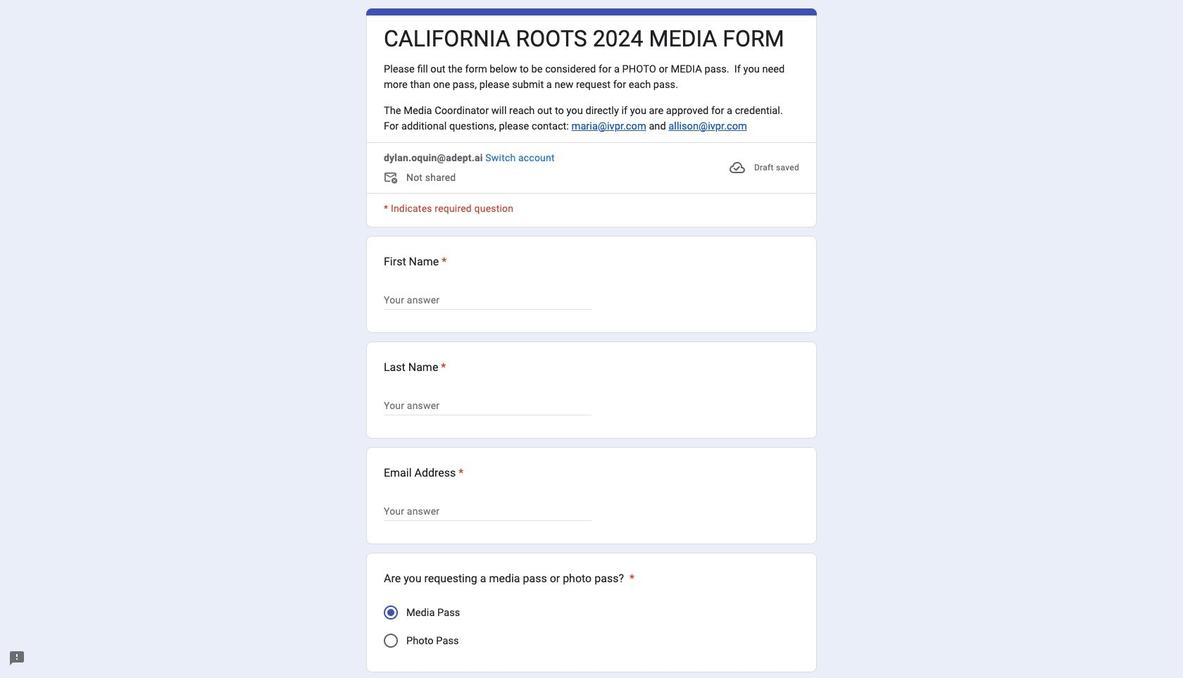 Task type: describe. For each thing, give the bounding box(es) containing it.
media pass image
[[388, 609, 395, 616]]

1 heading from the top
[[384, 25, 785, 53]]

photo pass image
[[384, 634, 398, 648]]

3 heading from the top
[[384, 359, 446, 376]]

5 heading from the top
[[384, 570, 635, 587]]

2 heading from the top
[[384, 253, 447, 270]]

Photo Pass radio
[[384, 634, 398, 648]]



Task type: locate. For each thing, give the bounding box(es) containing it.
heading
[[384, 25, 785, 53], [384, 253, 447, 270], [384, 359, 446, 376], [384, 465, 464, 482], [384, 570, 635, 587]]

Media Pass radio
[[384, 606, 398, 620]]

required question element
[[439, 253, 447, 270], [439, 359, 446, 376], [456, 465, 464, 482], [627, 570, 635, 587]]

your email and google account are not part of your response image
[[384, 170, 407, 187], [384, 170, 401, 187]]

report a problem to google image
[[8, 650, 25, 667]]

status
[[729, 151, 800, 184]]

None text field
[[384, 291, 592, 308], [384, 503, 592, 520], [384, 291, 592, 308], [384, 503, 592, 520]]

4 heading from the top
[[384, 465, 464, 482]]

None text field
[[384, 397, 592, 414]]

list
[[366, 236, 817, 679]]



Task type: vqa. For each thing, say whether or not it's contained in the screenshot.
1st Heading from the bottom of the page
yes



